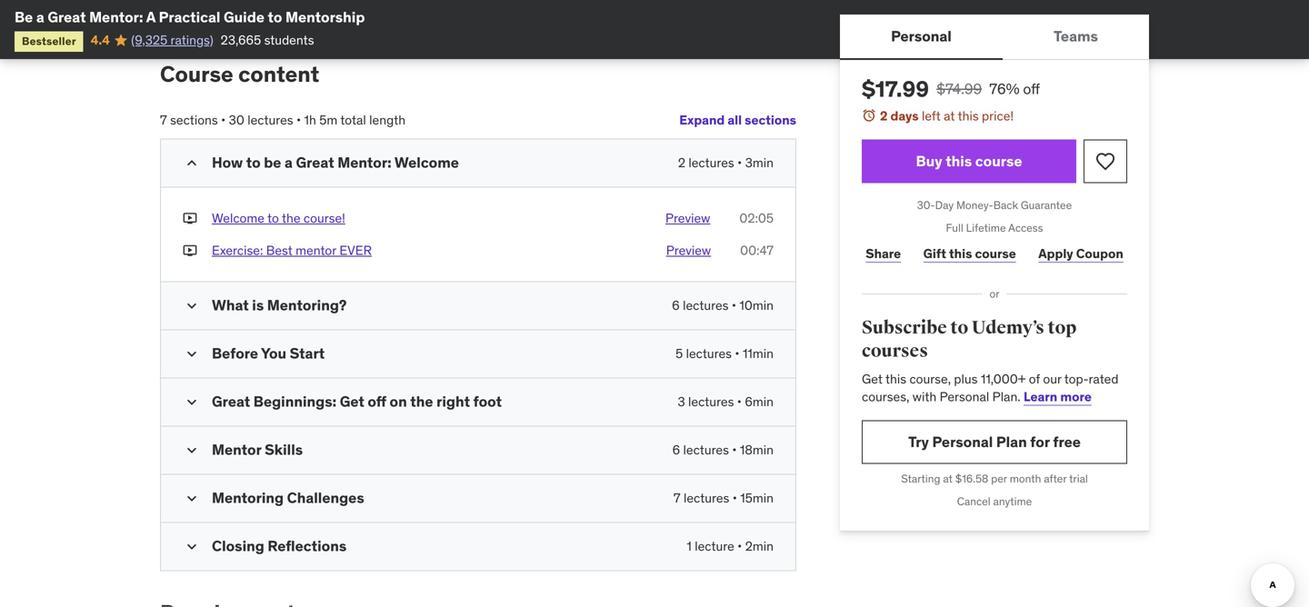 Task type: locate. For each thing, give the bounding box(es) containing it.
sections inside dropdown button
[[745, 112, 797, 128]]

per
[[992, 472, 1008, 486]]

lectures up lecture
[[684, 490, 730, 507]]

small image
[[183, 154, 201, 172], [183, 297, 201, 315], [183, 345, 201, 364], [183, 538, 201, 556]]

this right "buy"
[[946, 152, 972, 171]]

1 horizontal spatial the
[[410, 393, 433, 411]]

lectures right 30
[[248, 112, 293, 128]]

6 lectures • 10min
[[672, 298, 774, 314]]

2
[[880, 108, 888, 124], [678, 155, 686, 171]]

xsmall image left exercise:
[[183, 242, 197, 260]]

all
[[728, 112, 742, 128]]

course inside button
[[976, 152, 1023, 171]]

course down lifetime
[[975, 245, 1017, 262]]

mentoring challenges
[[212, 489, 364, 508]]

2 preview from the top
[[666, 242, 711, 259]]

small image for great
[[183, 394, 201, 412]]

1 vertical spatial get
[[340, 393, 365, 411]]

2 down expand
[[678, 155, 686, 171]]

1 vertical spatial great
[[296, 153, 334, 172]]

xsmall image
[[183, 210, 197, 227], [183, 242, 197, 260]]

more
[[1061, 389, 1092, 405]]

1 horizontal spatial 2
[[880, 108, 888, 124]]

personal up '$17.99'
[[891, 27, 952, 45]]

free
[[1053, 433, 1081, 451]]

back
[[994, 198, 1019, 212]]

coupon
[[1077, 245, 1124, 262]]

1 vertical spatial a
[[285, 153, 293, 172]]

personal up $16.58
[[933, 433, 993, 451]]

0 horizontal spatial 7
[[160, 112, 167, 128]]

0 vertical spatial personal
[[891, 27, 952, 45]]

0 vertical spatial at
[[944, 108, 955, 124]]

for
[[1031, 433, 1050, 451]]

course for gift this course
[[975, 245, 1017, 262]]

before
[[212, 344, 258, 363]]

• for what is mentoring?
[[732, 298, 737, 314]]

get left on
[[340, 393, 365, 411]]

1 vertical spatial welcome
[[212, 210, 265, 226]]

course!
[[304, 210, 345, 226]]

cancel
[[957, 495, 991, 509]]

the right on
[[410, 393, 433, 411]]

great down "before"
[[212, 393, 250, 411]]

• for great beginnings: get off on the right foot
[[737, 394, 742, 410]]

1 lecture • 2min
[[687, 539, 774, 555]]

personal button
[[840, 15, 1003, 58]]

• left the 6min
[[737, 394, 742, 410]]

preview up 6 lectures • 10min
[[666, 242, 711, 259]]

preview down 2 lectures • 3min
[[666, 210, 711, 226]]

at
[[944, 108, 955, 124], [943, 472, 953, 486]]

1 vertical spatial at
[[943, 472, 953, 486]]

to inside button
[[267, 210, 279, 226]]

closing
[[212, 537, 264, 556]]

off inside $17.99 $74.99 76% off
[[1023, 80, 1041, 98]]

great
[[48, 8, 86, 26], [296, 153, 334, 172], [212, 393, 250, 411]]

to up best at top left
[[267, 210, 279, 226]]

sections right all
[[745, 112, 797, 128]]

small image left closing
[[183, 538, 201, 556]]

1 horizontal spatial great
[[212, 393, 250, 411]]

tab list
[[840, 15, 1150, 60]]

what
[[212, 296, 249, 315]]

at left $16.58
[[943, 472, 953, 486]]

1 horizontal spatial sections
[[745, 112, 797, 128]]

great right be
[[296, 153, 334, 172]]

xsmall image left "welcome to the course!" button
[[183, 210, 197, 227]]

lectures right 5
[[686, 346, 732, 362]]

money-
[[957, 198, 994, 212]]

3 small image from the top
[[183, 490, 201, 508]]

at right left
[[944, 108, 955, 124]]

get inside get this course, plus 11,000+ of our top-rated courses, with personal plan.
[[862, 371, 883, 387]]

4.4
[[91, 32, 110, 48]]

0 horizontal spatial welcome
[[212, 210, 265, 226]]

0 vertical spatial great
[[48, 8, 86, 26]]

30
[[229, 112, 245, 128]]

access
[[1009, 221, 1044, 235]]

2 sections from the left
[[170, 112, 218, 128]]

6 for mentor skills
[[673, 442, 680, 459]]

nasdaq image
[[176, 0, 280, 24]]

this for gift
[[950, 245, 973, 262]]

2 xsmall image from the top
[[183, 242, 197, 260]]

3min
[[745, 155, 774, 171]]

personal
[[891, 27, 952, 45], [940, 389, 990, 405], [933, 433, 993, 451]]

$17.99
[[862, 75, 930, 103]]

1 vertical spatial personal
[[940, 389, 990, 405]]

to for welcome
[[267, 210, 279, 226]]

welcome to the course! button
[[212, 210, 345, 227]]

lectures for before you start
[[686, 346, 732, 362]]

learn more
[[1024, 389, 1092, 405]]

1 vertical spatial small image
[[183, 442, 201, 460]]

sections left 30
[[170, 112, 218, 128]]

0 vertical spatial small image
[[183, 394, 201, 412]]

2 lectures • 3min
[[678, 155, 774, 171]]

lectures left 10min
[[683, 298, 729, 314]]

mentor
[[296, 242, 336, 259]]

try personal plan for free link
[[862, 421, 1128, 464]]

• left 10min
[[732, 298, 737, 314]]

expand
[[680, 112, 725, 128]]

2 vertical spatial personal
[[933, 433, 993, 451]]

1 small image from the top
[[183, 394, 201, 412]]

lectures left 18min
[[684, 442, 729, 459]]

1 preview from the top
[[666, 210, 711, 226]]

6 lectures • 18min
[[673, 442, 774, 459]]

lifetime
[[966, 221, 1006, 235]]

1 vertical spatial off
[[368, 393, 387, 411]]

mentor:
[[89, 8, 143, 26], [338, 153, 392, 172]]

welcome up exercise:
[[212, 210, 265, 226]]

gift this course link
[[920, 236, 1020, 272]]

mentor: up 4.4
[[89, 8, 143, 26]]

1 xsmall image from the top
[[183, 210, 197, 227]]

subscribe
[[862, 317, 947, 339]]

• left 15min at the bottom right of the page
[[733, 490, 738, 507]]

0 horizontal spatial off
[[368, 393, 387, 411]]

lectures right 3
[[688, 394, 734, 410]]

udemy's
[[972, 317, 1045, 339]]

to for how
[[246, 153, 261, 172]]

• left 2min
[[738, 539, 742, 555]]

this right "gift"
[[950, 245, 973, 262]]

rated
[[1089, 371, 1119, 387]]

0 vertical spatial welcome
[[395, 153, 459, 172]]

great up "bestseller"
[[48, 8, 86, 26]]

• left 11min
[[735, 346, 740, 362]]

lectures down expand
[[689, 155, 735, 171]]

small image for before
[[183, 345, 201, 364]]

0 horizontal spatial the
[[282, 210, 301, 226]]

gift
[[924, 245, 947, 262]]

1 horizontal spatial 7
[[674, 490, 681, 507]]

get
[[862, 371, 883, 387], [340, 393, 365, 411]]

this for buy
[[946, 152, 972, 171]]

0 horizontal spatial mentor:
[[89, 8, 143, 26]]

what is mentoring?
[[212, 296, 347, 315]]

best
[[266, 242, 293, 259]]

our
[[1043, 371, 1062, 387]]

1 vertical spatial preview
[[666, 242, 711, 259]]

1 vertical spatial 2
[[678, 155, 686, 171]]

0 vertical spatial get
[[862, 371, 883, 387]]

1 vertical spatial course
[[975, 245, 1017, 262]]

lectures for mentoring challenges
[[684, 490, 730, 507]]

• for mentor skills
[[732, 442, 737, 459]]

0 horizontal spatial sections
[[170, 112, 218, 128]]

6 up 5
[[672, 298, 680, 314]]

2 small image from the top
[[183, 442, 201, 460]]

1 small image from the top
[[183, 154, 201, 172]]

mentor
[[212, 441, 261, 459]]

preview for 02:05
[[666, 210, 711, 226]]

welcome down the length
[[395, 153, 459, 172]]

small image left how
[[183, 154, 201, 172]]

2 course from the top
[[975, 245, 1017, 262]]

2 6 from the top
[[673, 442, 680, 459]]

• left 3min
[[738, 155, 742, 171]]

15min
[[741, 490, 774, 507]]

2 vertical spatial small image
[[183, 490, 201, 508]]

1 vertical spatial 6
[[673, 442, 680, 459]]

a
[[146, 8, 156, 26]]

lectures
[[248, 112, 293, 128], [689, 155, 735, 171], [683, 298, 729, 314], [686, 346, 732, 362], [688, 394, 734, 410], [684, 442, 729, 459], [684, 490, 730, 507]]

3 small image from the top
[[183, 345, 201, 364]]

how to be a great mentor: welcome
[[212, 153, 459, 172]]

this inside button
[[946, 152, 972, 171]]

0 vertical spatial 6
[[672, 298, 680, 314]]

• left 30
[[221, 112, 226, 128]]

learn
[[1024, 389, 1058, 405]]

personal down plus
[[940, 389, 990, 405]]

xsmall image for exercise: best mentor ever
[[183, 242, 197, 260]]

0 vertical spatial off
[[1023, 80, 1041, 98]]

on
[[390, 393, 407, 411]]

2 vertical spatial great
[[212, 393, 250, 411]]

1 vertical spatial 7
[[674, 490, 681, 507]]

4 small image from the top
[[183, 538, 201, 556]]

this inside get this course, plus 11,000+ of our top-rated courses, with personal plan.
[[886, 371, 907, 387]]

preview for 00:47
[[666, 242, 711, 259]]

• left 18min
[[732, 442, 737, 459]]

the
[[282, 210, 301, 226], [410, 393, 433, 411]]

0 vertical spatial preview
[[666, 210, 711, 226]]

0 vertical spatial xsmall image
[[183, 210, 197, 227]]

off for $17.99
[[1023, 80, 1041, 98]]

total
[[340, 112, 366, 128]]

students
[[264, 32, 314, 48]]

7 down 6 lectures • 18min
[[674, 490, 681, 507]]

3 lectures • 6min
[[678, 394, 774, 410]]

off
[[1023, 80, 1041, 98], [368, 393, 387, 411]]

learn more link
[[1024, 389, 1092, 405]]

00:47
[[740, 242, 774, 259]]

2 horizontal spatial great
[[296, 153, 334, 172]]

18min
[[740, 442, 774, 459]]

1 horizontal spatial get
[[862, 371, 883, 387]]

wishlist image
[[1095, 151, 1117, 172]]

• for closing reflections
[[738, 539, 742, 555]]

1 horizontal spatial mentor:
[[338, 153, 392, 172]]

1 course from the top
[[976, 152, 1023, 171]]

1 vertical spatial xsmall image
[[183, 242, 197, 260]]

mentor: down total
[[338, 153, 392, 172]]

0 vertical spatial course
[[976, 152, 1023, 171]]

to left 'udemy's' at the right of the page
[[951, 317, 969, 339]]

0 horizontal spatial 2
[[678, 155, 686, 171]]

6 down 3
[[673, 442, 680, 459]]

small image left "before"
[[183, 345, 201, 364]]

2min
[[746, 539, 774, 555]]

content
[[238, 61, 320, 88]]

1 6 from the top
[[672, 298, 680, 314]]

lectures for great beginnings: get off on the right foot
[[688, 394, 734, 410]]

small image left what in the left of the page
[[183, 297, 201, 315]]

off right 76%
[[1023, 80, 1041, 98]]

1 vertical spatial mentor:
[[338, 153, 392, 172]]

11min
[[743, 346, 774, 362]]

small image
[[183, 394, 201, 412], [183, 442, 201, 460], [183, 490, 201, 508]]

off left on
[[368, 393, 387, 411]]

1
[[687, 539, 692, 555]]

7 for 7 sections • 30 lectures • 1h 5m total length
[[160, 112, 167, 128]]

the up exercise: best mentor ever at top left
[[282, 210, 301, 226]]

2 small image from the top
[[183, 297, 201, 315]]

exercise: best mentor ever button
[[212, 242, 372, 260]]

1 horizontal spatial welcome
[[395, 153, 459, 172]]

apply coupon
[[1039, 245, 1124, 262]]

0 vertical spatial 7
[[160, 112, 167, 128]]

• for mentoring challenges
[[733, 490, 738, 507]]

courses,
[[862, 389, 910, 405]]

before you start
[[212, 344, 325, 363]]

2 right alarm icon
[[880, 108, 888, 124]]

course up the back
[[976, 152, 1023, 171]]

get up courses,
[[862, 371, 883, 387]]

to left be
[[246, 153, 261, 172]]

the inside button
[[282, 210, 301, 226]]

0 vertical spatial the
[[282, 210, 301, 226]]

reflections
[[268, 537, 347, 556]]

this up courses,
[[886, 371, 907, 387]]

7 down course
[[160, 112, 167, 128]]

courses
[[862, 340, 928, 363]]

start
[[290, 344, 325, 363]]

0 vertical spatial 2
[[880, 108, 888, 124]]

to inside subscribe to udemy's top courses
[[951, 317, 969, 339]]

0 horizontal spatial get
[[340, 393, 365, 411]]

days
[[891, 108, 919, 124]]

skills
[[265, 441, 303, 459]]

0 horizontal spatial a
[[36, 8, 44, 26]]

1 sections from the left
[[745, 112, 797, 128]]

1 horizontal spatial off
[[1023, 80, 1041, 98]]



Task type: describe. For each thing, give the bounding box(es) containing it.
volkswagen image
[[328, 0, 368, 24]]

try personal plan for free
[[909, 433, 1081, 451]]

starting
[[901, 472, 941, 486]]

with
[[913, 389, 937, 405]]

after
[[1044, 472, 1067, 486]]

mentoring
[[212, 489, 284, 508]]

price!
[[982, 108, 1014, 124]]

to up 23,665 students
[[268, 8, 282, 26]]

0 vertical spatial a
[[36, 8, 44, 26]]

course content
[[160, 61, 320, 88]]

gift this course
[[924, 245, 1017, 262]]

30-day money-back guarantee full lifetime access
[[917, 198, 1072, 235]]

top-
[[1065, 371, 1089, 387]]

this down $74.99
[[958, 108, 979, 124]]

at inside "starting at $16.58 per month after trial cancel anytime"
[[943, 472, 953, 486]]

plan.
[[993, 389, 1021, 405]]

6 for what is mentoring?
[[672, 298, 680, 314]]

2 days left at this price!
[[880, 108, 1014, 124]]

apply coupon button
[[1035, 236, 1128, 272]]

10min
[[740, 298, 774, 314]]

plan
[[997, 433, 1027, 451]]

small image for what
[[183, 297, 201, 315]]

23,665 students
[[221, 32, 314, 48]]

xsmall image for welcome to the course!
[[183, 210, 197, 227]]

• for before you start
[[735, 346, 740, 362]]

(9,325
[[131, 32, 168, 48]]

1h 5m
[[304, 112, 338, 128]]

starting at $16.58 per month after trial cancel anytime
[[901, 472, 1088, 509]]

23,665
[[221, 32, 261, 48]]

apply
[[1039, 245, 1074, 262]]

ever
[[340, 242, 372, 259]]

alarm image
[[862, 108, 877, 123]]

you
[[261, 344, 287, 363]]

be
[[15, 8, 33, 26]]

foot
[[473, 393, 502, 411]]

off for great
[[368, 393, 387, 411]]

small image for closing
[[183, 538, 201, 556]]

practical
[[159, 8, 221, 26]]

teams
[[1054, 27, 1099, 45]]

lecture
[[695, 539, 735, 555]]

7 sections • 30 lectures • 1h 5m total length
[[160, 112, 406, 128]]

month
[[1010, 472, 1042, 486]]

welcome inside button
[[212, 210, 265, 226]]

to for subscribe
[[951, 317, 969, 339]]

be a great mentor: a practical guide to mentorship
[[15, 8, 365, 26]]

full
[[946, 221, 964, 235]]

0 horizontal spatial great
[[48, 8, 86, 26]]

be
[[264, 153, 281, 172]]

6min
[[745, 394, 774, 410]]

• for how to be a great mentor: welcome
[[738, 155, 742, 171]]

2 for 2 days left at this price!
[[880, 108, 888, 124]]

7 for 7 lectures • 15min
[[674, 490, 681, 507]]

02:05
[[740, 210, 774, 226]]

course for buy this course
[[976, 152, 1023, 171]]

trial
[[1070, 472, 1088, 486]]

small image for mentoring
[[183, 490, 201, 508]]

personal inside button
[[891, 27, 952, 45]]

1 vertical spatial the
[[410, 393, 433, 411]]

day
[[935, 198, 954, 212]]

• left 1h 5m
[[296, 112, 301, 128]]

or
[[990, 287, 1000, 301]]

guide
[[224, 8, 265, 26]]

right
[[437, 393, 470, 411]]

(9,325 ratings)
[[131, 32, 213, 48]]

mentoring?
[[267, 296, 347, 315]]

expand all sections button
[[680, 102, 797, 139]]

small image for mentor
[[183, 442, 201, 460]]

lectures for how to be a great mentor: welcome
[[689, 155, 735, 171]]

tab list containing personal
[[840, 15, 1150, 60]]

lectures for mentor skills
[[684, 442, 729, 459]]

$16.58
[[956, 472, 989, 486]]

small image for how
[[183, 154, 201, 172]]

expand all sections
[[680, 112, 797, 128]]

closing reflections
[[212, 537, 347, 556]]

subscribe to udemy's top courses
[[862, 317, 1077, 363]]

course
[[160, 61, 234, 88]]

great beginnings: get off on the right foot
[[212, 393, 502, 411]]

0 vertical spatial mentor:
[[89, 8, 143, 26]]

is
[[252, 296, 264, 315]]

2 for 2 lectures • 3min
[[678, 155, 686, 171]]

challenges
[[287, 489, 364, 508]]

of
[[1029, 371, 1040, 387]]

teams button
[[1003, 15, 1150, 58]]

lectures for what is mentoring?
[[683, 298, 729, 314]]

left
[[922, 108, 941, 124]]

anytime
[[994, 495, 1033, 509]]

length
[[369, 112, 406, 128]]

this for get
[[886, 371, 907, 387]]

personal inside get this course, plus 11,000+ of our top-rated courses, with personal plan.
[[940, 389, 990, 405]]

11,000+
[[981, 371, 1026, 387]]

welcome to the course!
[[212, 210, 345, 226]]

guarantee
[[1021, 198, 1072, 212]]

1 horizontal spatial a
[[285, 153, 293, 172]]

$17.99 $74.99 76% off
[[862, 75, 1041, 103]]

7 lectures • 15min
[[674, 490, 774, 507]]

bestseller
[[22, 34, 76, 48]]



Task type: vqa. For each thing, say whether or not it's contained in the screenshot.
You
yes



